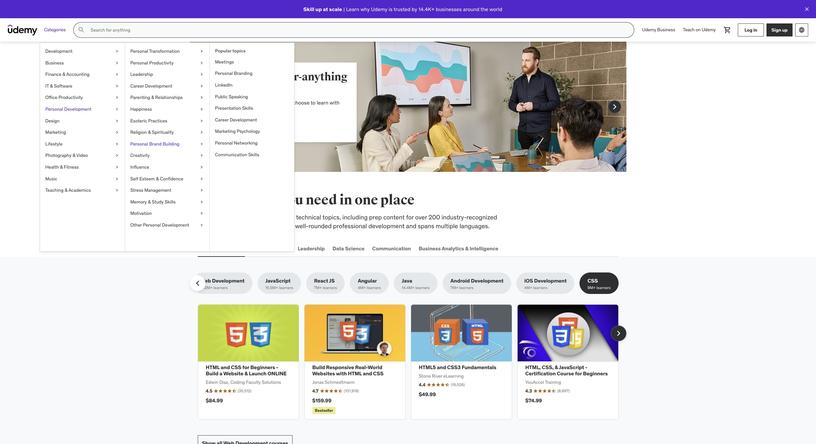 Task type: vqa. For each thing, say whether or not it's contained in the screenshot.


Task type: describe. For each thing, give the bounding box(es) containing it.
all
[[198, 192, 217, 208]]

up for sign
[[782, 27, 788, 33]]

skills inside 'link'
[[165, 199, 176, 205]]

leadership for "leadership" 'link'
[[130, 71, 153, 77]]

development up "parenting & relationships" at the left
[[145, 83, 172, 89]]

xsmall image for esoteric practices
[[199, 118, 204, 124]]

practices
[[148, 118, 167, 124]]

udemy image
[[8, 24, 37, 36]]

industry-
[[442, 213, 467, 221]]

course
[[557, 370, 574, 377]]

html5
[[419, 364, 436, 371]]

sign up link
[[767, 23, 793, 36]]

submit search image
[[78, 26, 85, 34]]

including
[[342, 213, 368, 221]]

accounting
[[66, 71, 89, 77]]

4m+ inside ios development 4m+ learners
[[524, 285, 532, 290]]

xsmall image for design
[[114, 118, 120, 124]]

other personal development link
[[125, 220, 209, 231]]

previous image
[[196, 102, 207, 112]]

esoteric
[[130, 118, 147, 124]]

stress management link
[[125, 185, 209, 196]]

react js 7m+ learners
[[314, 278, 337, 290]]

xsmall image for career development
[[199, 83, 204, 89]]

personal productivity
[[130, 60, 174, 66]]

health & fitness link
[[40, 162, 125, 173]]

xsmall image for music
[[114, 176, 120, 182]]

learn
[[346, 6, 359, 12]]

development inside web development 12.2m+ learners
[[212, 278, 245, 284]]

development inside personal brand building element
[[230, 117, 257, 123]]

and inside build responsive real-world websites with html and css
[[363, 370, 372, 377]]

personal for personal networking
[[215, 140, 233, 146]]

for inside html, css, & javascript - certification course for beginners
[[575, 370, 582, 377]]

development inside ios development 4m+ learners
[[534, 278, 567, 284]]

you
[[280, 192, 303, 208]]

teaching & academics link
[[40, 185, 125, 196]]

finance & accounting link
[[40, 69, 125, 80]]

1 vertical spatial in
[[339, 192, 352, 208]]

up for skill
[[315, 6, 322, 12]]

xsmall image for personal brand building
[[199, 141, 204, 147]]

public
[[215, 94, 228, 100]]

0 vertical spatial business
[[657, 27, 675, 33]]

with inside build ready-for-anything teams see why leading organizations choose to learn with udemy business.
[[330, 99, 339, 106]]

personal for personal development
[[45, 106, 63, 112]]

world
[[489, 6, 502, 12]]

build responsive real-world websites with html and css
[[312, 364, 383, 377]]

0 horizontal spatial career development
[[130, 83, 172, 89]]

learners inside css 9m+ learners
[[596, 285, 611, 290]]

is
[[389, 6, 392, 12]]

4m+ inside angular 4m+ learners
[[358, 285, 366, 290]]

self
[[130, 176, 138, 182]]

css,
[[542, 364, 554, 371]]

0 vertical spatial a
[[246, 123, 249, 130]]

learners inside android development 7m+ learners
[[459, 285, 473, 290]]

self esteem & confidence
[[130, 176, 183, 182]]

health & fitness
[[45, 164, 79, 170]]

xsmall image for personal development
[[114, 106, 120, 113]]

a inside html and css for beginners - build a website & launch online
[[219, 370, 222, 377]]

personal brand building link
[[125, 138, 209, 150]]

why for |
[[361, 6, 370, 12]]

development down motivation link
[[162, 222, 189, 228]]

content
[[383, 213, 405, 221]]

other
[[130, 222, 142, 228]]

request
[[225, 123, 245, 130]]

fundamentals
[[462, 364, 496, 371]]

1 horizontal spatial the
[[481, 6, 488, 12]]

ready-
[[251, 70, 283, 84]]

udemy business link
[[638, 22, 679, 38]]

xsmall image for happiness
[[199, 106, 204, 113]]

angular 4m+ learners
[[358, 278, 381, 290]]

building
[[163, 141, 179, 147]]

personal branding link
[[210, 68, 294, 79]]

learners inside java 14.4m+ learners
[[415, 285, 430, 290]]

0 vertical spatial skills
[[242, 192, 277, 208]]

design
[[45, 118, 60, 124]]

one
[[355, 192, 378, 208]]

linkedin link
[[210, 79, 294, 91]]

beginners inside html, css, & javascript - certification course for beginners
[[583, 370, 608, 377]]

|
[[343, 6, 345, 12]]

communication skills link
[[210, 149, 294, 161]]

development inside android development 7m+ learners
[[471, 278, 503, 284]]

personal transformation link
[[125, 46, 209, 57]]

Search for anything text field
[[89, 24, 626, 36]]

esoteric practices
[[130, 118, 167, 124]]

memory
[[130, 199, 147, 205]]

xsmall image for other personal development
[[199, 222, 204, 229]]

online
[[268, 370, 287, 377]]

xsmall image for self esteem & confidence
[[199, 176, 204, 182]]

log
[[745, 27, 752, 33]]

public speaking
[[215, 94, 248, 100]]

learners inside javascript 15.5m+ learners
[[279, 285, 293, 290]]

xsmall image for it & software
[[114, 83, 120, 89]]

rounded
[[309, 222, 332, 230]]

xsmall image for memory & study skills
[[199, 199, 204, 205]]

technical
[[296, 213, 321, 221]]

xsmall image for parenting & relationships
[[199, 95, 204, 101]]

& inside parenting & relationships link
[[151, 95, 154, 100]]

finance & accounting
[[45, 71, 89, 77]]

0 vertical spatial career development link
[[125, 80, 209, 92]]

career development inside personal brand building element
[[215, 117, 257, 123]]

log in link
[[738, 23, 764, 36]]

parenting & relationships link
[[125, 92, 209, 104]]

supports
[[269, 222, 294, 230]]

management
[[144, 187, 171, 193]]

personal development
[[45, 106, 91, 112]]

xsmall image for development
[[114, 48, 120, 55]]

html,
[[525, 364, 541, 371]]

xsmall image for leadership
[[199, 71, 204, 78]]

learners inside angular 4m+ learners
[[367, 285, 381, 290]]

- inside html, css, & javascript - certification course for beginners
[[585, 364, 587, 371]]

ios
[[524, 278, 533, 284]]

web development button
[[198, 241, 245, 256]]

esteem
[[139, 176, 155, 182]]

xsmall image for creativity
[[199, 153, 204, 159]]

communication for communication
[[372, 245, 411, 252]]

learners inside react js 7m+ learners
[[323, 285, 337, 290]]

business.
[[239, 107, 261, 113]]

transformation
[[149, 48, 180, 54]]

organizations
[[260, 99, 291, 106]]

build inside html and css for beginners - build a website & launch online
[[206, 370, 218, 377]]

carousel element containing html and css for beginners - build a website & launch online
[[198, 305, 626, 420]]

html5 and css3 fundamentals link
[[419, 364, 496, 371]]

teach on udemy
[[683, 27, 716, 33]]

popular
[[215, 48, 231, 54]]

build responsive real-world websites with html and css link
[[312, 364, 383, 377]]

7m+ for android development
[[450, 285, 458, 290]]

react
[[314, 278, 328, 284]]

xsmall image for office productivity
[[114, 95, 120, 101]]

personal brand building
[[130, 141, 179, 147]]

websites
[[312, 370, 335, 377]]

it for it certifications
[[251, 245, 256, 252]]

teach
[[683, 27, 695, 33]]

multiple
[[436, 222, 458, 230]]

religion & spirituality link
[[125, 127, 209, 138]]

xsmall image for influence
[[199, 164, 204, 171]]

parenting & relationships
[[130, 95, 183, 100]]

around
[[463, 6, 479, 12]]

& inside business analytics & intelligence button
[[465, 245, 468, 252]]

place
[[380, 192, 414, 208]]

skill up at scale | learn why udemy is trusted by 14.4k+ businesses around the world
[[303, 6, 502, 12]]

office productivity
[[45, 95, 83, 100]]

udemy business
[[642, 27, 675, 33]]

development link
[[40, 46, 125, 57]]

css inside css 9m+ learners
[[587, 278, 598, 284]]

personal transformation
[[130, 48, 180, 54]]

why for teams
[[231, 99, 241, 106]]

web for web development
[[199, 245, 210, 252]]

to inside covering critical workplace skills to technical topics, including prep content for over 200 industry-recognized certifications, our catalog supports well-rounded professional development and spans multiple languages.
[[289, 213, 295, 221]]

xsmall image for stress management
[[199, 187, 204, 194]]

all the skills you need in one place
[[198, 192, 414, 208]]

& inside photography & video link
[[73, 153, 75, 158]]

productivity for personal productivity
[[149, 60, 174, 66]]

personal networking
[[215, 140, 258, 146]]

communication skills
[[215, 152, 259, 158]]

it certifications
[[251, 245, 290, 252]]

css inside html and css for beginners - build a website & launch online
[[231, 364, 241, 371]]

marketing for marketing
[[45, 129, 66, 135]]

sign up
[[771, 27, 788, 33]]

development down office productivity link
[[64, 106, 91, 112]]

xsmall image for photography & video
[[114, 153, 120, 159]]



Task type: locate. For each thing, give the bounding box(es) containing it.
personal for personal brand building
[[130, 141, 148, 147]]

xsmall image inside personal development link
[[114, 106, 120, 113]]

1 vertical spatial it
[[251, 245, 256, 252]]

personal for personal productivity
[[130, 60, 148, 66]]

xsmall image for teaching & academics
[[114, 187, 120, 194]]

personal for personal branding
[[215, 70, 233, 76]]

and inside html and css for beginners - build a website & launch online
[[221, 364, 230, 371]]

skills for presentation skills
[[242, 105, 253, 111]]

web up 12.2m+
[[200, 278, 211, 284]]

beginners
[[250, 364, 275, 371], [583, 370, 608, 377]]

over
[[415, 213, 427, 221]]

css up 9m+
[[587, 278, 598, 284]]

development down certifications,
[[211, 245, 244, 252]]

0 horizontal spatial javascript
[[265, 278, 291, 284]]

1 horizontal spatial html
[[348, 370, 362, 377]]

1 vertical spatial javascript
[[559, 364, 584, 371]]

9m+
[[587, 285, 596, 290]]

javascript up '15.5m+'
[[265, 278, 291, 284]]

learners inside ios development 4m+ learners
[[533, 285, 547, 290]]

to up supports
[[289, 213, 295, 221]]

the up critical
[[219, 192, 240, 208]]

self esteem & confidence link
[[125, 173, 209, 185]]

up right sign at the top
[[782, 27, 788, 33]]

beginners right course
[[583, 370, 608, 377]]

personal up personal productivity
[[130, 48, 148, 54]]

for left over
[[406, 213, 414, 221]]

0 vertical spatial career development
[[130, 83, 172, 89]]

& inside finance & accounting 'link'
[[62, 71, 65, 77]]

xsmall image inside finance & accounting 'link'
[[114, 71, 120, 78]]

xsmall image inside business link
[[114, 60, 120, 66]]

2 horizontal spatial css
[[587, 278, 598, 284]]

memory & study skills
[[130, 199, 176, 205]]

css right real-
[[373, 370, 383, 377]]

xsmall image inside self esteem & confidence link
[[199, 176, 204, 182]]

productivity for office productivity
[[58, 95, 83, 100]]

leadership inside 'leadership' button
[[298, 245, 325, 252]]

& inside html, css, & javascript - certification course for beginners
[[555, 364, 558, 371]]

0 horizontal spatial 7m+
[[314, 285, 322, 290]]

personal up communication skills
[[215, 140, 233, 146]]

xsmall image for personal productivity
[[199, 60, 204, 66]]

0 horizontal spatial it
[[45, 83, 49, 89]]

1 horizontal spatial for
[[406, 213, 414, 221]]

0 vertical spatial leadership
[[130, 71, 153, 77]]

need
[[306, 192, 337, 208]]

4 learners from the left
[[367, 285, 381, 290]]

css inside build responsive real-world websites with html and css
[[373, 370, 383, 377]]

business up finance
[[45, 60, 64, 66]]

& right the css,
[[555, 364, 558, 371]]

0 vertical spatial skills
[[242, 105, 253, 111]]

2 vertical spatial skills
[[165, 199, 176, 205]]

carousel element containing build ready-for-anything teams
[[190, 42, 626, 172]]

xsmall image for personal transformation
[[199, 48, 204, 55]]

& inside religion & spirituality link
[[148, 129, 151, 135]]

1 horizontal spatial css
[[373, 370, 383, 377]]

career inside personal brand building element
[[215, 117, 229, 123]]

covering
[[198, 213, 222, 221]]

0 vertical spatial carousel element
[[190, 42, 626, 172]]

responsive
[[326, 364, 354, 371]]

career down presentation
[[215, 117, 229, 123]]

request a demo link
[[221, 119, 268, 134]]

& right health
[[60, 164, 63, 170]]

stress
[[130, 187, 143, 193]]

1 horizontal spatial in
[[753, 27, 757, 33]]

1 horizontal spatial business
[[419, 245, 441, 252]]

covering critical workplace skills to technical topics, including prep content for over 200 industry-recognized certifications, our catalog supports well-rounded professional development and spans multiple languages.
[[198, 213, 497, 230]]

& right teaching
[[65, 187, 67, 193]]

productivity inside office productivity link
[[58, 95, 83, 100]]

2 7m+ from the left
[[450, 285, 458, 290]]

business inside button
[[419, 245, 441, 252]]

for left online
[[242, 364, 249, 371]]

personal up design
[[45, 106, 63, 112]]

skills down personal networking link
[[248, 152, 259, 158]]

xsmall image for motivation
[[199, 211, 204, 217]]

1 horizontal spatial leadership
[[298, 245, 325, 252]]

productivity inside 'personal productivity' link
[[149, 60, 174, 66]]

business for business
[[45, 60, 64, 66]]

& right religion
[[148, 129, 151, 135]]

0 horizontal spatial productivity
[[58, 95, 83, 100]]

& left launch
[[244, 370, 248, 377]]

angular
[[358, 278, 377, 284]]

in
[[753, 27, 757, 33], [339, 192, 352, 208]]

1 horizontal spatial marketing
[[215, 128, 236, 134]]

0 vertical spatial communication
[[215, 152, 247, 158]]

0 vertical spatial with
[[330, 99, 339, 106]]

1 vertical spatial skills
[[248, 152, 259, 158]]

communication for communication skills
[[215, 152, 247, 158]]

career development link up relationships
[[125, 80, 209, 92]]

1 4m+ from the left
[[358, 285, 366, 290]]

xsmall image inside office productivity link
[[114, 95, 120, 101]]

0 horizontal spatial css
[[231, 364, 241, 371]]

it up office
[[45, 83, 49, 89]]

- right course
[[585, 364, 587, 371]]

1 vertical spatial the
[[219, 192, 240, 208]]

it inside button
[[251, 245, 256, 252]]

& right parenting
[[151, 95, 154, 100]]

& right esteem
[[156, 176, 159, 182]]

skills down public speaking link
[[242, 105, 253, 111]]

close image
[[804, 6, 810, 12]]

scale
[[329, 6, 342, 12]]

build for websites
[[312, 364, 325, 371]]

xsmall image inside parenting & relationships link
[[199, 95, 204, 101]]

marketing inside personal brand building element
[[215, 128, 236, 134]]

lifestyle
[[45, 141, 63, 147]]

beginners inside html and css for beginners - build a website & launch online
[[250, 364, 275, 371]]

development inside button
[[211, 245, 244, 252]]

presentation
[[215, 105, 241, 111]]

career for the topmost the career development link
[[130, 83, 144, 89]]

personal inside "link"
[[215, 70, 233, 76]]

xsmall image inside memory & study skills 'link'
[[199, 199, 204, 205]]

marketing up lifestyle
[[45, 129, 66, 135]]

html and css for beginners - build a website & launch online link
[[206, 364, 287, 377]]

why right see on the top left of page
[[231, 99, 241, 106]]

personal for personal transformation
[[130, 48, 148, 54]]

linkedin
[[215, 82, 232, 88]]

xsmall image inside "marketing" link
[[114, 129, 120, 136]]

0 horizontal spatial leadership
[[130, 71, 153, 77]]

productivity up personal development at the left of page
[[58, 95, 83, 100]]

photography & video
[[45, 153, 88, 158]]

development right ios
[[534, 278, 567, 284]]

teaching
[[45, 187, 64, 193]]

career development link down business.
[[210, 114, 294, 126]]

0 horizontal spatial business
[[45, 60, 64, 66]]

1 vertical spatial up
[[782, 27, 788, 33]]

html5 and css3 fundamentals
[[419, 364, 496, 371]]

sign
[[771, 27, 781, 33]]

css
[[587, 278, 598, 284], [231, 364, 241, 371], [373, 370, 383, 377]]

web for web development 12.2m+ learners
[[200, 278, 211, 284]]

xsmall image inside teaching & academics link
[[114, 187, 120, 194]]

1 vertical spatial skills
[[274, 213, 288, 221]]

0 vertical spatial productivity
[[149, 60, 174, 66]]

7m+ inside react js 7m+ learners
[[314, 285, 322, 290]]

see
[[221, 99, 230, 106]]

1 horizontal spatial career development
[[215, 117, 257, 123]]

personal brand building element
[[209, 43, 294, 251]]

xsmall image inside 'personal productivity' link
[[199, 60, 204, 66]]

0 vertical spatial javascript
[[265, 278, 291, 284]]

xsmall image inside esoteric practices link
[[199, 118, 204, 124]]

catalog
[[247, 222, 268, 230]]

1 vertical spatial a
[[219, 370, 222, 377]]

business left teach
[[657, 27, 675, 33]]

skills for communication skills
[[248, 152, 259, 158]]

1 horizontal spatial a
[[246, 123, 249, 130]]

for right course
[[575, 370, 582, 377]]

critical
[[224, 213, 242, 221]]

development up request a demo
[[230, 117, 257, 123]]

leadership for 'leadership' button
[[298, 245, 325, 252]]

communication down personal networking on the left
[[215, 152, 247, 158]]

xsmall image inside influence link
[[199, 164, 204, 171]]

0 vertical spatial the
[[481, 6, 488, 12]]

6 learners from the left
[[459, 285, 473, 290]]

choose a language image
[[798, 27, 805, 33]]

xsmall image inside "leadership" 'link'
[[199, 71, 204, 78]]

2 - from the left
[[585, 364, 587, 371]]

1 vertical spatial web
[[200, 278, 211, 284]]

0 vertical spatial in
[[753, 27, 757, 33]]

& inside it & software link
[[50, 83, 53, 89]]

xsmall image for health & fitness
[[114, 164, 120, 171]]

0 horizontal spatial html
[[206, 364, 220, 371]]

html, css, & javascript - certification course for beginners
[[525, 364, 608, 377]]

skills
[[242, 105, 253, 111], [248, 152, 259, 158], [165, 199, 176, 205]]

motivation
[[130, 211, 152, 216]]

1 vertical spatial productivity
[[58, 95, 83, 100]]

8 learners from the left
[[596, 285, 611, 290]]

0 vertical spatial up
[[315, 6, 322, 12]]

psychology
[[237, 128, 260, 134]]

carousel element
[[190, 42, 626, 172], [198, 305, 626, 420]]

software
[[54, 83, 72, 89]]

it left certifications
[[251, 245, 256, 252]]

4m+ down angular
[[358, 285, 366, 290]]

0 vertical spatial why
[[361, 6, 370, 12]]

marketing psychology link
[[210, 126, 294, 137]]

learn
[[317, 99, 328, 106]]

& inside self esteem & confidence link
[[156, 176, 159, 182]]

xsmall image inside lifestyle link
[[114, 141, 120, 147]]

shopping cart with 0 items image
[[724, 26, 731, 34]]

web inside web development 12.2m+ learners
[[200, 278, 211, 284]]

it for it & software
[[45, 83, 49, 89]]

in up including
[[339, 192, 352, 208]]

1 horizontal spatial build
[[221, 70, 249, 84]]

0 horizontal spatial up
[[315, 6, 322, 12]]

0 vertical spatial next image
[[609, 102, 620, 112]]

development right 'android'
[[471, 278, 503, 284]]

1 horizontal spatial beginners
[[583, 370, 608, 377]]

javascript inside javascript 15.5m+ learners
[[265, 278, 291, 284]]

0 horizontal spatial beginners
[[250, 364, 275, 371]]

skills up supports
[[274, 213, 288, 221]]

xsmall image for marketing
[[114, 129, 120, 136]]

2 learners from the left
[[279, 285, 293, 290]]

0 horizontal spatial career
[[130, 83, 144, 89]]

fitness
[[64, 164, 79, 170]]

demo
[[250, 123, 264, 130]]

android
[[450, 278, 470, 284]]

businesses
[[436, 6, 462, 12]]

personal up linkedin at the left top of the page
[[215, 70, 233, 76]]

esoteric practices link
[[125, 115, 209, 127]]

the
[[481, 6, 488, 12], [219, 192, 240, 208]]

0 horizontal spatial career development link
[[125, 80, 209, 92]]

15.5m+
[[265, 285, 278, 290]]

1 horizontal spatial career development link
[[210, 114, 294, 126]]

0 vertical spatial career
[[130, 83, 144, 89]]

0 horizontal spatial marketing
[[45, 129, 66, 135]]

1 vertical spatial career
[[215, 117, 229, 123]]

1 horizontal spatial up
[[782, 27, 788, 33]]

& left video
[[73, 153, 75, 158]]

javascript inside html, css, & javascript - certification course for beginners
[[559, 364, 584, 371]]

xsmall image inside creativity link
[[199, 153, 204, 159]]

personal down religion
[[130, 141, 148, 147]]

with inside build responsive real-world websites with html and css
[[336, 370, 347, 377]]

udemy inside build ready-for-anything teams see why leading organizations choose to learn with udemy business.
[[221, 107, 237, 113]]

7 learners from the left
[[533, 285, 547, 290]]

build inside build ready-for-anything teams see why leading organizations choose to learn with udemy business.
[[221, 70, 249, 84]]

7m+ down react
[[314, 285, 322, 290]]

& inside health & fitness link
[[60, 164, 63, 170]]

confidence
[[160, 176, 183, 182]]

- right launch
[[276, 364, 278, 371]]

in right log
[[753, 27, 757, 33]]

leadership down personal productivity
[[130, 71, 153, 77]]

4m+ down ios
[[524, 285, 532, 290]]

xsmall image for business
[[114, 60, 120, 66]]

other personal development
[[130, 222, 189, 228]]

leadership down the 'rounded' at the left of the page
[[298, 245, 325, 252]]

personal down personal transformation
[[130, 60, 148, 66]]

why
[[361, 6, 370, 12], [231, 99, 241, 106]]

1 - from the left
[[276, 364, 278, 371]]

& left study
[[148, 199, 151, 205]]

2 horizontal spatial business
[[657, 27, 675, 33]]

for inside covering critical workplace skills to technical topics, including prep content for over 200 industry-recognized certifications, our catalog supports well-rounded professional development and spans multiple languages.
[[406, 213, 414, 221]]

up left at
[[315, 6, 322, 12]]

1 vertical spatial business
[[45, 60, 64, 66]]

2 horizontal spatial build
[[312, 364, 325, 371]]

xsmall image inside motivation link
[[199, 211, 204, 217]]

for inside html and css for beginners - build a website & launch online
[[242, 364, 249, 371]]

public speaking link
[[210, 91, 294, 103]]

career development up request
[[215, 117, 257, 123]]

0 vertical spatial to
[[311, 99, 315, 106]]

0 horizontal spatial a
[[219, 370, 222, 377]]

1 vertical spatial to
[[289, 213, 295, 221]]

0 horizontal spatial build
[[206, 370, 218, 377]]

academics
[[68, 187, 91, 193]]

xsmall image
[[199, 71, 204, 78], [199, 83, 204, 89], [114, 95, 120, 101], [199, 106, 204, 113], [199, 118, 204, 124], [199, 129, 204, 136], [199, 141, 204, 147], [114, 153, 120, 159], [199, 153, 204, 159], [114, 187, 120, 194], [199, 199, 204, 205]]

development inside "link"
[[45, 48, 73, 54]]

categories
[[44, 27, 66, 33]]

1 vertical spatial why
[[231, 99, 241, 106]]

0 vertical spatial web
[[199, 245, 210, 252]]

communication down 'development' at the left of the page
[[372, 245, 411, 252]]

career for the rightmost the career development link
[[215, 117, 229, 123]]

1 horizontal spatial 7m+
[[450, 285, 458, 290]]

0 vertical spatial it
[[45, 83, 49, 89]]

teaching & academics
[[45, 187, 91, 193]]

business link
[[40, 57, 125, 69]]

html inside html and css for beginners - build a website & launch online
[[206, 364, 220, 371]]

xsmall image for finance & accounting
[[114, 71, 120, 78]]

a left demo
[[246, 123, 249, 130]]

html left world
[[348, 370, 362, 377]]

xsmall image for religion & spirituality
[[199, 129, 204, 136]]

xsmall image inside "happiness" link
[[199, 106, 204, 113]]

7m+ inside android development 7m+ learners
[[450, 285, 458, 290]]

web inside button
[[199, 245, 210, 252]]

skills inside covering critical workplace skills to technical topics, including prep content for over 200 industry-recognized certifications, our catalog supports well-rounded professional development and spans multiple languages.
[[274, 213, 288, 221]]

1 vertical spatial career development link
[[210, 114, 294, 126]]

career development up "parenting & relationships" at the left
[[130, 83, 172, 89]]

& up office
[[50, 83, 53, 89]]

to inside build ready-for-anything teams see why leading organizations choose to learn with udemy business.
[[311, 99, 315, 106]]

it & software link
[[40, 80, 125, 92]]

skills inside 'link'
[[242, 105, 253, 111]]

skills down stress management link
[[165, 199, 176, 205]]

previous image
[[192, 278, 203, 289]]

xsmall image inside development "link"
[[114, 48, 120, 55]]

1 horizontal spatial to
[[311, 99, 315, 106]]

office productivity link
[[40, 92, 125, 104]]

why inside build ready-for-anything teams see why leading organizations choose to learn with udemy business.
[[231, 99, 241, 106]]

7m+ down 'android'
[[450, 285, 458, 290]]

1 vertical spatial career development
[[215, 117, 257, 123]]

javascript right the css,
[[559, 364, 584, 371]]

web
[[199, 245, 210, 252], [200, 278, 211, 284]]

skills up workplace
[[242, 192, 277, 208]]

build for teams
[[221, 70, 249, 84]]

xsmall image inside stress management link
[[199, 187, 204, 194]]

workplace
[[244, 213, 272, 221]]

xsmall image inside religion & spirituality link
[[199, 129, 204, 136]]

xsmall image inside music link
[[114, 176, 120, 182]]

development down categories dropdown button
[[45, 48, 73, 54]]

1 7m+ from the left
[[314, 285, 322, 290]]

xsmall image inside health & fitness link
[[114, 164, 120, 171]]

1 horizontal spatial why
[[361, 6, 370, 12]]

7m+ for react js
[[314, 285, 322, 290]]

- inside html and css for beginners - build a website & launch online
[[276, 364, 278, 371]]

xsmall image inside it & software link
[[114, 83, 120, 89]]

xsmall image inside photography & video link
[[114, 153, 120, 159]]

html left website
[[206, 364, 220, 371]]

productivity down transformation
[[149, 60, 174, 66]]

1 horizontal spatial career
[[215, 117, 229, 123]]

why right learn
[[361, 6, 370, 12]]

categories button
[[40, 22, 69, 38]]

& right analytics
[[465, 245, 468, 252]]

up inside sign up link
[[782, 27, 788, 33]]

xsmall image inside the personal transformation link
[[199, 48, 204, 55]]

productivity
[[149, 60, 174, 66], [58, 95, 83, 100]]

1 horizontal spatial -
[[585, 364, 587, 371]]

happiness
[[130, 106, 152, 112]]

career
[[130, 83, 144, 89], [215, 117, 229, 123]]

beginners right website
[[250, 364, 275, 371]]

& inside memory & study skills 'link'
[[148, 199, 151, 205]]

1 horizontal spatial javascript
[[559, 364, 584, 371]]

marketing for marketing psychology
[[215, 128, 236, 134]]

anything
[[302, 70, 347, 84]]

xsmall image inside other personal development link
[[199, 222, 204, 229]]

0 horizontal spatial 4m+
[[358, 285, 366, 290]]

launch
[[249, 370, 266, 377]]

css 9m+ learners
[[587, 278, 611, 290]]

learners inside web development 12.2m+ learners
[[214, 285, 228, 290]]

2 horizontal spatial for
[[575, 370, 582, 377]]

business for business analytics & intelligence
[[419, 245, 441, 252]]

a left website
[[219, 370, 222, 377]]

creativity link
[[125, 150, 209, 162]]

& inside teaching & academics link
[[65, 187, 67, 193]]

communication inside button
[[372, 245, 411, 252]]

& right finance
[[62, 71, 65, 77]]

2 vertical spatial business
[[419, 245, 441, 252]]

0 horizontal spatial the
[[219, 192, 240, 208]]

3 learners from the left
[[323, 285, 337, 290]]

topic filters element
[[190, 273, 619, 294]]

1 learners from the left
[[214, 285, 228, 290]]

intelligence
[[470, 245, 498, 252]]

next image
[[609, 102, 620, 112], [613, 328, 624, 339]]

parenting
[[130, 95, 150, 100]]

world
[[368, 364, 382, 371]]

xsmall image for lifestyle
[[114, 141, 120, 147]]

it
[[45, 83, 49, 89], [251, 245, 256, 252]]

0 horizontal spatial why
[[231, 99, 241, 106]]

2 4m+ from the left
[[524, 285, 532, 290]]

1 vertical spatial next image
[[613, 328, 624, 339]]

0 horizontal spatial in
[[339, 192, 352, 208]]

4m+
[[358, 285, 366, 290], [524, 285, 532, 290]]

html, css, & javascript - certification course for beginners link
[[525, 364, 608, 377]]

request a demo
[[225, 123, 264, 130]]

and
[[406, 222, 416, 230], [221, 364, 230, 371], [437, 364, 446, 371], [363, 370, 372, 377]]

career up parenting
[[130, 83, 144, 89]]

0 horizontal spatial to
[[289, 213, 295, 221]]

css left launch
[[231, 364, 241, 371]]

communication inside personal brand building element
[[215, 152, 247, 158]]

presentation skills
[[215, 105, 253, 111]]

leadership inside "leadership" 'link'
[[130, 71, 153, 77]]

xsmall image
[[114, 48, 120, 55], [199, 48, 204, 55], [114, 60, 120, 66], [199, 60, 204, 66], [114, 71, 120, 78], [114, 83, 120, 89], [199, 95, 204, 101], [114, 106, 120, 113], [114, 118, 120, 124], [114, 129, 120, 136], [114, 141, 120, 147], [114, 164, 120, 171], [199, 164, 204, 171], [114, 176, 120, 182], [199, 176, 204, 182], [199, 187, 204, 194], [199, 211, 204, 217], [199, 222, 204, 229]]

1 vertical spatial with
[[336, 370, 347, 377]]

business down spans
[[419, 245, 441, 252]]

0 horizontal spatial for
[[242, 364, 249, 371]]

1 horizontal spatial communication
[[372, 245, 411, 252]]

web development
[[199, 245, 244, 252]]

with right learn
[[330, 99, 339, 106]]

to left learn
[[311, 99, 315, 106]]

5 learners from the left
[[415, 285, 430, 290]]

with right "websites"
[[336, 370, 347, 377]]

14.4k+
[[418, 6, 435, 12]]

personal right the other
[[143, 222, 161, 228]]

200
[[429, 213, 440, 221]]

14.4m+
[[402, 285, 415, 290]]

up
[[315, 6, 322, 12], [782, 27, 788, 33]]

the left the world
[[481, 6, 488, 12]]

science
[[345, 245, 364, 252]]

marketing up personal networking on the left
[[215, 128, 236, 134]]

1 vertical spatial communication
[[372, 245, 411, 252]]

build
[[221, 70, 249, 84], [312, 364, 325, 371], [206, 370, 218, 377]]

1 vertical spatial carousel element
[[198, 305, 626, 420]]

1 horizontal spatial it
[[251, 245, 256, 252]]

1 horizontal spatial 4m+
[[524, 285, 532, 290]]

1 vertical spatial leadership
[[298, 245, 325, 252]]

at
[[323, 6, 328, 12]]

html inside build responsive real-world websites with html and css
[[348, 370, 362, 377]]

html and css for beginners - build a website & launch online
[[206, 364, 287, 377]]

& inside html and css for beginners - build a website & launch online
[[244, 370, 248, 377]]

1 horizontal spatial productivity
[[149, 60, 174, 66]]

web down certifications,
[[199, 245, 210, 252]]

0 horizontal spatial -
[[276, 364, 278, 371]]

certification
[[525, 370, 556, 377]]

for-
[[283, 70, 302, 84]]

build inside build responsive real-world websites with html and css
[[312, 364, 325, 371]]

happiness link
[[125, 104, 209, 115]]

topics
[[232, 48, 246, 54]]

0 horizontal spatial communication
[[215, 152, 247, 158]]

xsmall image inside design link
[[114, 118, 120, 124]]

development up 12.2m+
[[212, 278, 245, 284]]

and inside covering critical workplace skills to technical topics, including prep content for over 200 industry-recognized certifications, our catalog supports well-rounded professional development and spans multiple languages.
[[406, 222, 416, 230]]

lifestyle link
[[40, 138, 125, 150]]



